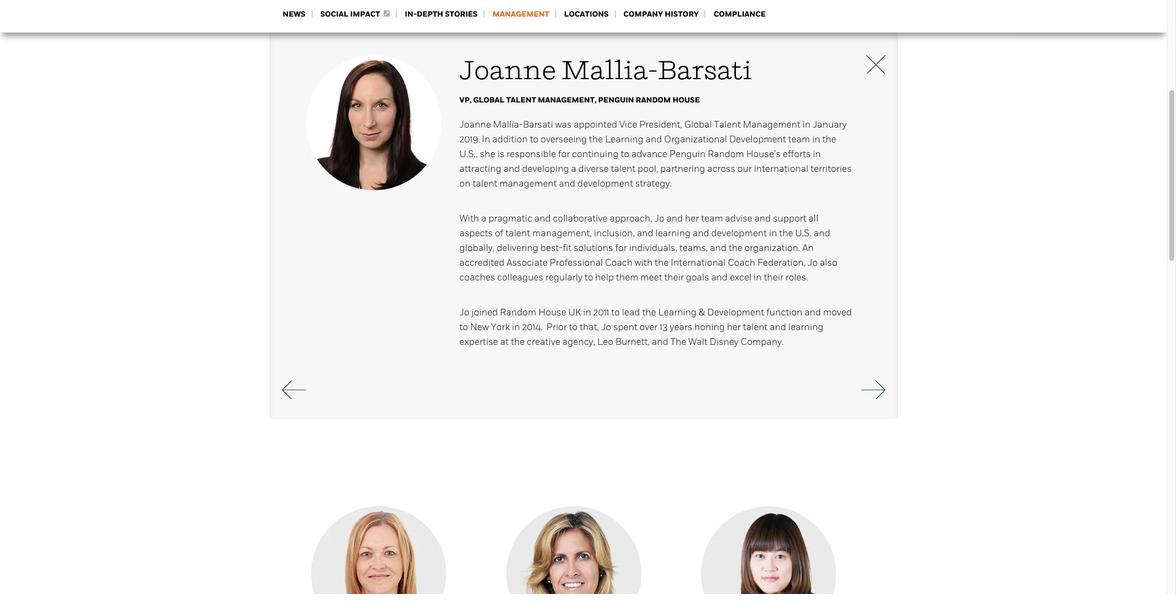 Task type: vqa. For each thing, say whether or not it's contained in the screenshot.
U.S.,
yes



Task type: describe. For each thing, give the bounding box(es) containing it.
collaborative
[[553, 213, 608, 224]]

vp, global talent management, penguin random house
[[460, 95, 700, 105]]

jo down the 'an'
[[808, 257, 818, 268]]

penguin inside joanne mallia-barsati was appointed vice president, global talent management in january 2019. in addition to overseeing the learning and organizational development team in the u.s., she is responsible for continuing to advance penguin random house's efforts in attracting and developing a diverse talent pool, partnering across our international territories on talent management and development strategy.
[[670, 149, 706, 160]]

talent inside jo joined random house uk in 2011 to lead the learning & development function and moved to new york in 2014.  prior to that, jo spent over 13 years honing her talent and learning expertise at the creative agency, leo burnett, and the walt disney company.
[[743, 322, 768, 333]]

with a pragmatic and collaborative approach, jo and her team advise and support all aspects of talent management, inclusion, and learning and development in the u.s. and globally, delivering best-fit solutions for individuals, teams, and the organization. an accredited associate professional coach with the international coach federation, jo also coaches colleagues regularly to help them meet their goals and excel in their roles.
[[460, 213, 838, 283]]

over
[[640, 322, 658, 333]]

random right management link
[[558, 1, 594, 12]]

the down advise
[[729, 243, 743, 254]]

best-
[[541, 243, 563, 254]]

president,
[[640, 119, 683, 130]]

development inside jo joined random house uk in 2011 to lead the learning & development function and moved to new york in 2014.  prior to that, jo spent over 13 years honing her talent and learning expertise at the creative agency, leo burnett, and the walt disney company.
[[708, 307, 765, 318]]

was
[[556, 119, 572, 130]]

jo joined random house uk in 2011 to lead the learning & development function and moved to new york in 2014.  prior to that, jo spent over 13 years honing her talent and learning expertise at the creative agency, leo burnett, and the walt disney company.
[[460, 307, 852, 348]]

all
[[809, 213, 819, 224]]

company
[[624, 9, 664, 19]]

inclusion,
[[594, 228, 635, 239]]

federation,
[[758, 257, 806, 268]]

u.s.,
[[460, 149, 478, 160]]

spent
[[614, 322, 638, 333]]

0 horizontal spatial penguin
[[519, 1, 556, 12]]

in-
[[405, 9, 417, 19]]

u.s.
[[796, 228, 812, 239]]

also
[[820, 257, 838, 268]]

joanne mallia-barsati
[[460, 55, 753, 86]]

solutions
[[574, 243, 613, 254]]

addition
[[493, 134, 528, 145]]

locations link
[[565, 9, 609, 19]]

in right york
[[512, 322, 520, 333]]

to right 2011
[[612, 307, 620, 318]]

excel
[[730, 272, 752, 283]]

on
[[460, 178, 471, 189]]

vp,
[[460, 95, 472, 105]]

honing
[[695, 322, 725, 333]]

0 horizontal spatial talent
[[507, 95, 536, 105]]

is
[[498, 149, 505, 160]]

social
[[321, 9, 349, 19]]

to down uk
[[569, 322, 578, 333]]

at
[[501, 337, 509, 348]]

leo
[[598, 337, 614, 348]]

joanne for joanne mallia-barsati was appointed vice president, global talent management in january 2019. in addition to overseeing the learning and organizational development team in the u.s., she is responsible for continuing to advance penguin random house's efforts in attracting and developing a diverse talent pool, partnering across our international territories on talent management and development strategy.
[[460, 119, 491, 130]]

barsati for joanne mallia-barsati
[[658, 55, 753, 86]]

to inside with a pragmatic and collaborative approach, jo and her team advise and support all aspects of talent management, inclusion, and learning and development in the u.s. and globally, delivering best-fit solutions for individuals, teams, and the organization. an accredited associate professional coach with the international coach federation, jo also coaches colleagues regularly to help them meet their goals and excel in their roles.
[[585, 272, 594, 283]]

efforts
[[783, 149, 811, 160]]

2019. in
[[460, 134, 491, 145]]

agency,
[[563, 337, 596, 348]]

in right efforts
[[813, 149, 821, 160]]

associate
[[507, 257, 548, 268]]

goals
[[686, 272, 710, 283]]

management,
[[533, 228, 592, 239]]

2 horizontal spatial house
[[673, 95, 700, 105]]

them
[[616, 272, 639, 283]]

approach,
[[610, 213, 653, 224]]

walt
[[689, 337, 708, 348]]

fit
[[563, 243, 572, 254]]

of
[[495, 228, 504, 239]]

to left advance
[[621, 149, 630, 160]]

to left 'new'
[[460, 322, 468, 333]]

with
[[635, 257, 653, 268]]

disney
[[710, 337, 739, 348]]

house's
[[747, 149, 781, 160]]

the down individuals,
[[655, 257, 669, 268]]

the down appointed
[[589, 134, 603, 145]]

compliance
[[714, 9, 766, 19]]

random inside joanne mallia-barsati was appointed vice president, global talent management in january 2019. in addition to overseeing the learning and organizational development team in the u.s., she is responsible for continuing to advance penguin random house's efforts in attracting and developing a diverse talent pool, partnering across our international territories on talent management and development strategy.
[[708, 149, 745, 160]]

function
[[767, 307, 803, 318]]

talent inside joanne mallia-barsati was appointed vice president, global talent management in january 2019. in addition to overseeing the learning and organizational development team in the u.s., she is responsible for continuing to advance penguin random house's efforts in attracting and developing a diverse talent pool, partnering across our international territories on talent management and development strategy.
[[714, 119, 741, 130]]

in left january
[[803, 119, 811, 130]]

global inside joanne mallia-barsati was appointed vice president, global talent management in january 2019. in addition to overseeing the learning and organizational development team in the u.s., she is responsible for continuing to advance penguin random house's efforts in attracting and developing a diverse talent pool, partnering across our international territories on talent management and development strategy.
[[685, 119, 712, 130]]

attracting
[[460, 163, 502, 174]]

advise
[[726, 213, 753, 224]]

the right at
[[511, 337, 525, 348]]

learning inside with a pragmatic and collaborative approach, jo and her team advise and support all aspects of talent management, inclusion, and learning and development in the u.s. and globally, delivering best-fit solutions for individuals, teams, and the organization. an accredited associate professional coach with the international coach federation, jo also coaches colleagues regularly to help them meet their goals and excel in their roles.
[[656, 228, 691, 239]]

continuing
[[572, 149, 619, 160]]

delivering
[[497, 243, 539, 254]]

a inside with a pragmatic and collaborative approach, jo and her team advise and support all aspects of talent management, inclusion, and learning and development in the u.s. and globally, delivering best-fit solutions for individuals, teams, and the organization. an accredited associate professional coach with the international coach federation, jo also coaches colleagues regularly to help them meet their goals and excel in their roles.
[[482, 213, 487, 224]]

pragmatic
[[489, 213, 533, 224]]

in right the excel
[[754, 272, 762, 283]]

in down january
[[813, 134, 821, 145]]

13
[[660, 322, 668, 333]]

2 their from the left
[[764, 272, 784, 283]]

impact
[[350, 9, 380, 19]]

jo right approach,
[[655, 213, 665, 224]]

aspects
[[460, 228, 493, 239]]

barsati for joanne mallia-barsati was appointed vice president, global talent management in january 2019. in addition to overseeing the learning and organizational development team in the u.s., she is responsible for continuing to advance penguin random house's efforts in attracting and developing a diverse talent pool, partnering across our international territories on talent management and development strategy.
[[523, 119, 553, 130]]

vice
[[620, 119, 638, 130]]

years
[[670, 322, 693, 333]]

&
[[699, 307, 706, 318]]

moved
[[824, 307, 852, 318]]

0 horizontal spatial global
[[474, 95, 505, 105]]

social impact
[[321, 9, 380, 19]]

the
[[671, 337, 687, 348]]

globally,
[[460, 243, 495, 254]]

our
[[738, 163, 752, 174]]

individuals,
[[629, 243, 678, 254]]

compliance link
[[714, 9, 766, 19]]

prior
[[547, 322, 567, 333]]

organizational
[[665, 134, 728, 145]]



Task type: locate. For each thing, give the bounding box(es) containing it.
team inside with a pragmatic and collaborative approach, jo and her team advise and support all aspects of talent management, inclusion, and learning and development in the u.s. and globally, delivering best-fit solutions for individuals, teams, and the organization. an accredited associate professional coach with the international coach federation, jo also coaches colleagues regularly to help them meet their goals and excel in their roles.
[[702, 213, 723, 224]]

0 horizontal spatial mallia-
[[493, 119, 523, 130]]

random up the "president," at right top
[[636, 95, 671, 105]]

partnering
[[661, 163, 706, 174]]

international
[[671, 257, 726, 268]]

1 vertical spatial a
[[482, 213, 487, 224]]

1 vertical spatial team
[[702, 213, 723, 224]]

1 horizontal spatial for
[[616, 243, 627, 254]]

talent
[[507, 95, 536, 105], [714, 119, 741, 130]]

development down diverse
[[578, 178, 634, 189]]

that,
[[580, 322, 600, 333]]

development up honing
[[708, 307, 765, 318]]

0 vertical spatial learning
[[605, 134, 644, 145]]

0 vertical spatial development
[[730, 134, 787, 145]]

0 horizontal spatial a
[[482, 213, 487, 224]]

0 vertical spatial house
[[596, 1, 624, 12]]

in right uk
[[583, 307, 592, 318]]

january
[[813, 119, 847, 130]]

1 vertical spatial development
[[712, 228, 767, 239]]

to
[[530, 134, 539, 145], [621, 149, 630, 160], [585, 272, 594, 283], [612, 307, 620, 318], [460, 322, 468, 333], [569, 322, 578, 333]]

team left advise
[[702, 213, 723, 224]]

for inside joanne mallia-barsati was appointed vice president, global talent management in january 2019. in addition to overseeing the learning and organizational development team in the u.s., she is responsible for continuing to advance penguin random house's efforts in attracting and developing a diverse talent pool, partnering across our international territories on talent management and development strategy.
[[558, 149, 570, 160]]

0 horizontal spatial barsati
[[523, 119, 553, 130]]

learning down vice
[[605, 134, 644, 145]]

expertise
[[460, 337, 498, 348]]

joanne for joanne mallia-barsati
[[460, 55, 557, 86]]

her
[[686, 213, 699, 224], [727, 322, 741, 333]]

2011
[[594, 307, 609, 318]]

responsible
[[507, 149, 556, 160]]

across
[[708, 163, 736, 174]]

diverse
[[579, 163, 609, 174]]

roles.
[[786, 272, 809, 283]]

news link
[[283, 9, 306, 19]]

news
[[283, 9, 306, 19]]

lead
[[622, 307, 640, 318]]

talent inside with a pragmatic and collaborative approach, jo and her team advise and support all aspects of talent management, inclusion, and learning and development in the u.s. and globally, delivering best-fit solutions for individuals, teams, and the organization. an accredited associate professional coach with the international coach federation, jo also coaches colleagues regularly to help them meet their goals and excel in their roles.
[[506, 228, 531, 239]]

1 vertical spatial house
[[673, 95, 700, 105]]

1 vertical spatial talent
[[714, 119, 741, 130]]

burnett,
[[616, 337, 650, 348]]

meet
[[641, 272, 663, 283]]

in up organization.
[[769, 228, 778, 239]]

in-depth stories
[[405, 9, 478, 19]]

development down advise
[[712, 228, 767, 239]]

overseeing
[[541, 134, 587, 145]]

to left help
[[585, 272, 594, 283]]

talent up organizational
[[714, 119, 741, 130]]

penguin up vice
[[599, 95, 635, 105]]

1 horizontal spatial development
[[712, 228, 767, 239]]

1 coach from the left
[[605, 257, 633, 268]]

strategy.
[[636, 178, 672, 189]]

1 their from the left
[[665, 272, 684, 283]]

2 vertical spatial penguin
[[670, 149, 706, 160]]

house
[[596, 1, 624, 12], [673, 95, 700, 105], [539, 307, 567, 318]]

1 vertical spatial learning
[[659, 307, 697, 318]]

her inside with a pragmatic and collaborative approach, jo and her team advise and support all aspects of talent management, inclusion, and learning and development in the u.s. and globally, delivering best-fit solutions for individuals, teams, and the organization. an accredited associate professional coach with the international coach federation, jo also coaches colleagues regularly to help them meet their goals and excel in their roles.
[[686, 213, 699, 224]]

1 horizontal spatial penguin
[[599, 95, 635, 105]]

global up organizational
[[685, 119, 712, 130]]

uk
[[569, 307, 581, 318]]

joanne inside joanne mallia-barsati was appointed vice president, global talent management in january 2019. in addition to overseeing the learning and organizational development team in the u.s., she is responsible for continuing to advance penguin random house's efforts in attracting and developing a diverse talent pool, partnering across our international territories on talent management and development strategy.
[[460, 119, 491, 130]]

regularly
[[546, 272, 583, 283]]

0 vertical spatial global
[[474, 95, 505, 105]]

1 vertical spatial her
[[727, 322, 741, 333]]

talent down attracting
[[473, 178, 498, 189]]

team up efforts
[[789, 134, 811, 145]]

york
[[491, 322, 510, 333]]

joanne up vp,
[[460, 55, 557, 86]]

coaches
[[460, 272, 495, 283]]

0 vertical spatial penguin
[[519, 1, 556, 12]]

jo left joined
[[460, 307, 470, 318]]

0 vertical spatial learning
[[656, 228, 691, 239]]

random inside jo joined random house uk in 2011 to lead the learning & development function and moved to new york in 2014.  prior to that, jo spent over 13 years honing her talent and learning expertise at the creative agency, leo burnett, and the walt disney company.
[[500, 307, 537, 318]]

joanne up "2019. in"
[[460, 119, 491, 130]]

2 vertical spatial house
[[539, 307, 567, 318]]

management,
[[538, 95, 597, 105]]

1 horizontal spatial mallia-
[[562, 55, 658, 86]]

global right vp,
[[474, 95, 505, 105]]

their down federation,
[[764, 272, 784, 283]]

management up house's
[[743, 119, 801, 130]]

1 horizontal spatial learning
[[659, 307, 697, 318]]

mallia- up the vp, global talent management, penguin random house
[[562, 55, 658, 86]]

1 horizontal spatial their
[[764, 272, 784, 283]]

mallia- up addition
[[493, 119, 523, 130]]

development inside joanne mallia-barsati was appointed vice president, global talent management in january 2019. in addition to overseeing the learning and organizational development team in the u.s., she is responsible for continuing to advance penguin random house's efforts in attracting and developing a diverse talent pool, partnering across our international territories on talent management and development strategy.
[[730, 134, 787, 145]]

1 horizontal spatial management
[[743, 119, 801, 130]]

1 horizontal spatial barsati
[[658, 55, 753, 86]]

history
[[665, 9, 699, 19]]

learning inside jo joined random house uk in 2011 to lead the learning & development function and moved to new york in 2014.  prior to that, jo spent over 13 years honing her talent and learning expertise at the creative agency, leo burnett, and the walt disney company.
[[789, 322, 824, 333]]

company.
[[741, 337, 784, 348]]

0 vertical spatial development
[[578, 178, 634, 189]]

help
[[596, 272, 614, 283]]

0 horizontal spatial learning
[[656, 228, 691, 239]]

teams,
[[680, 243, 708, 254]]

2 coach from the left
[[728, 257, 756, 268]]

1 horizontal spatial a
[[571, 163, 577, 174]]

learning
[[605, 134, 644, 145], [659, 307, 697, 318]]

0 horizontal spatial management
[[493, 9, 550, 19]]

0 horizontal spatial development
[[578, 178, 634, 189]]

advance
[[632, 149, 668, 160]]

jo up leo
[[602, 322, 612, 333]]

the down january
[[823, 134, 837, 145]]

1 vertical spatial development
[[708, 307, 765, 318]]

1 vertical spatial management
[[743, 119, 801, 130]]

penguin left locations on the top of the page
[[519, 1, 556, 12]]

learning inside jo joined random house uk in 2011 to lead the learning & development function and moved to new york in 2014.  prior to that, jo spent over 13 years honing her talent and learning expertise at the creative agency, leo burnett, and the walt disney company.
[[659, 307, 697, 318]]

0 vertical spatial joanne
[[460, 55, 557, 86]]

colleagues
[[498, 272, 544, 283]]

random up york
[[500, 307, 537, 318]]

1 horizontal spatial team
[[789, 134, 811, 145]]

learning down function
[[789, 322, 824, 333]]

0 vertical spatial a
[[571, 163, 577, 174]]

penguin random house
[[519, 1, 624, 12]]

support
[[774, 213, 807, 224]]

talent up addition
[[507, 95, 536, 105]]

1 vertical spatial mallia-
[[493, 119, 523, 130]]

new
[[470, 322, 489, 333]]

0 vertical spatial her
[[686, 213, 699, 224]]

0 vertical spatial management
[[493, 9, 550, 19]]

global
[[474, 95, 505, 105], [685, 119, 712, 130]]

0 vertical spatial mallia-
[[562, 55, 658, 86]]

1 vertical spatial for
[[616, 243, 627, 254]]

accredited
[[460, 257, 505, 268]]

0 vertical spatial team
[[789, 134, 811, 145]]

their
[[665, 272, 684, 283], [764, 272, 784, 283]]

1 horizontal spatial house
[[596, 1, 624, 12]]

barsati left was
[[523, 119, 553, 130]]

the down "support" at the right top of the page
[[780, 228, 794, 239]]

learning inside joanne mallia-barsati was appointed vice president, global talent management in january 2019. in addition to overseeing the learning and organizational development team in the u.s., she is responsible for continuing to advance penguin random house's efforts in attracting and developing a diverse talent pool, partnering across our international territories on talent management and development strategy.
[[605, 134, 644, 145]]

0 horizontal spatial team
[[702, 213, 723, 224]]

penguin up partnering
[[670, 149, 706, 160]]

barsati inside joanne mallia-barsati was appointed vice president, global talent management in january 2019. in addition to overseeing the learning and organizational development team in the u.s., she is responsible for continuing to advance penguin random house's efforts in attracting and developing a diverse talent pool, partnering across our international territories on talent management and development strategy.
[[523, 119, 553, 130]]

locations
[[565, 9, 609, 19]]

management inside joanne mallia-barsati was appointed vice president, global talent management in january 2019. in addition to overseeing the learning and organizational development team in the u.s., she is responsible for continuing to advance penguin random house's efforts in attracting and developing a diverse talent pool, partnering across our international territories on talent management and development strategy.
[[743, 119, 801, 130]]

a inside joanne mallia-barsati was appointed vice president, global talent management in january 2019. in addition to overseeing the learning and organizational development team in the u.s., she is responsible for continuing to advance penguin random house's efforts in attracting and developing a diverse talent pool, partnering across our international territories on talent management and development strategy.
[[571, 163, 577, 174]]

0 horizontal spatial house
[[539, 307, 567, 318]]

mallia- for joanne mallia-barsati
[[562, 55, 658, 86]]

1 horizontal spatial coach
[[728, 257, 756, 268]]

talent left pool,
[[611, 163, 636, 174]]

joanne
[[460, 55, 557, 86], [460, 119, 491, 130]]

an
[[803, 243, 814, 254]]

mallia- inside joanne mallia-barsati was appointed vice president, global talent management in january 2019. in addition to overseeing the learning and organizational development team in the u.s., she is responsible for continuing to advance penguin random house's efforts in attracting and developing a diverse talent pool, partnering across our international territories on talent management and development strategy.
[[493, 119, 523, 130]]

0 vertical spatial for
[[558, 149, 570, 160]]

territories
[[811, 163, 852, 174]]

company history link
[[624, 9, 699, 19]]

1 vertical spatial barsati
[[523, 119, 553, 130]]

barsati down history
[[658, 55, 753, 86]]

learning up individuals,
[[656, 228, 691, 239]]

development
[[730, 134, 787, 145], [708, 307, 765, 318]]

team inside joanne mallia-barsati was appointed vice president, global talent management in january 2019. in addition to overseeing the learning and organizational development team in the u.s., she is responsible for continuing to advance penguin random house's efforts in attracting and developing a diverse talent pool, partnering across our international territories on talent management and development strategy.
[[789, 134, 811, 145]]

0 horizontal spatial coach
[[605, 257, 633, 268]]

0 horizontal spatial her
[[686, 213, 699, 224]]

management link
[[493, 9, 550, 19]]

1 vertical spatial learning
[[789, 322, 824, 333]]

management
[[500, 178, 557, 189]]

coach up the excel
[[728, 257, 756, 268]]

company history
[[624, 9, 699, 19]]

her inside jo joined random house uk in 2011 to lead the learning & development function and moved to new york in 2014.  prior to that, jo spent over 13 years honing her talent and learning expertise at the creative agency, leo burnett, and the walt disney company.
[[727, 322, 741, 333]]

stories
[[445, 9, 478, 19]]

barsati
[[658, 55, 753, 86], [523, 119, 553, 130]]

and
[[646, 134, 662, 145], [504, 163, 520, 174], [559, 178, 576, 189], [535, 213, 551, 224], [667, 213, 683, 224], [755, 213, 771, 224], [637, 228, 654, 239], [693, 228, 710, 239], [814, 228, 831, 239], [710, 243, 727, 254], [712, 272, 728, 283], [805, 307, 822, 318], [770, 322, 787, 333], [652, 337, 669, 348]]

talent up company.
[[743, 322, 768, 333]]

her up "disney"
[[727, 322, 741, 333]]

creative
[[527, 337, 561, 348]]

1 horizontal spatial talent
[[714, 119, 741, 130]]

coach
[[605, 257, 633, 268], [728, 257, 756, 268]]

learning
[[656, 228, 691, 239], [789, 322, 824, 333]]

for inside with a pragmatic and collaborative approach, jo and her team advise and support all aspects of talent management, inclusion, and learning and development in the u.s. and globally, delivering best-fit solutions for individuals, teams, and the organization. an accredited associate professional coach with the international coach federation, jo also coaches colleagues regularly to help them meet their goals and excel in their roles.
[[616, 243, 627, 254]]

learning up years
[[659, 307, 697, 318]]

with
[[460, 213, 479, 224]]

talent up delivering
[[506, 228, 531, 239]]

2 joanne from the top
[[460, 119, 491, 130]]

0 vertical spatial talent
[[507, 95, 536, 105]]

1 joanne from the top
[[460, 55, 557, 86]]

professional
[[550, 257, 603, 268]]

joined
[[472, 307, 498, 318]]

international
[[754, 163, 809, 174]]

management
[[493, 9, 550, 19], [743, 119, 801, 130]]

penguin
[[519, 1, 556, 12], [599, 95, 635, 105], [670, 149, 706, 160]]

1 horizontal spatial global
[[685, 119, 712, 130]]

appointed
[[574, 119, 618, 130]]

1 vertical spatial joanne
[[460, 119, 491, 130]]

in-depth stories link
[[405, 9, 478, 19]]

random up across
[[708, 149, 745, 160]]

a left diverse
[[571, 163, 577, 174]]

pool,
[[638, 163, 659, 174]]

coach up them
[[605, 257, 633, 268]]

management right stories
[[493, 9, 550, 19]]

1 vertical spatial penguin
[[599, 95, 635, 105]]

for down overseeing
[[558, 149, 570, 160]]

development up house's
[[730, 134, 787, 145]]

0 horizontal spatial learning
[[605, 134, 644, 145]]

her up teams,
[[686, 213, 699, 224]]

the
[[589, 134, 603, 145], [823, 134, 837, 145], [780, 228, 794, 239], [729, 243, 743, 254], [655, 257, 669, 268], [643, 307, 657, 318], [511, 337, 525, 348]]

talent
[[611, 163, 636, 174], [473, 178, 498, 189], [506, 228, 531, 239], [743, 322, 768, 333]]

2 horizontal spatial penguin
[[670, 149, 706, 160]]

0 horizontal spatial their
[[665, 272, 684, 283]]

developing
[[522, 163, 569, 174]]

1 horizontal spatial her
[[727, 322, 741, 333]]

the up over
[[643, 307, 657, 318]]

mallia- for joanne mallia-barsati was appointed vice president, global talent management in january 2019. in addition to overseeing the learning and organizational development team in the u.s., she is responsible for continuing to advance penguin random house's efforts in attracting and developing a diverse talent pool, partnering across our international territories on talent management and development strategy.
[[493, 119, 523, 130]]

development inside joanne mallia-barsati was appointed vice president, global talent management in january 2019. in addition to overseeing the learning and organizational development team in the u.s., she is responsible for continuing to advance penguin random house's efforts in attracting and developing a diverse talent pool, partnering across our international territories on talent management and development strategy.
[[578, 178, 634, 189]]

0 vertical spatial barsati
[[658, 55, 753, 86]]

mallia-
[[562, 55, 658, 86], [493, 119, 523, 130]]

their right meet
[[665, 272, 684, 283]]

development inside with a pragmatic and collaborative approach, jo and her team advise and support all aspects of talent management, inclusion, and learning and development in the u.s. and globally, delivering best-fit solutions for individuals, teams, and the organization. an accredited associate professional coach with the international coach federation, jo also coaches colleagues regularly to help them meet their goals and excel in their roles.
[[712, 228, 767, 239]]

in
[[803, 119, 811, 130], [813, 134, 821, 145], [813, 149, 821, 160], [769, 228, 778, 239], [754, 272, 762, 283], [583, 307, 592, 318], [512, 322, 520, 333]]

for down inclusion,
[[616, 243, 627, 254]]

a right 'with' at top
[[482, 213, 487, 224]]

1 vertical spatial global
[[685, 119, 712, 130]]

1 horizontal spatial learning
[[789, 322, 824, 333]]

house inside jo joined random house uk in 2011 to lead the learning & development function and moved to new york in 2014.  prior to that, jo spent over 13 years honing her talent and learning expertise at the creative agency, leo burnett, and the walt disney company.
[[539, 307, 567, 318]]

0 horizontal spatial for
[[558, 149, 570, 160]]

to up responsible
[[530, 134, 539, 145]]



